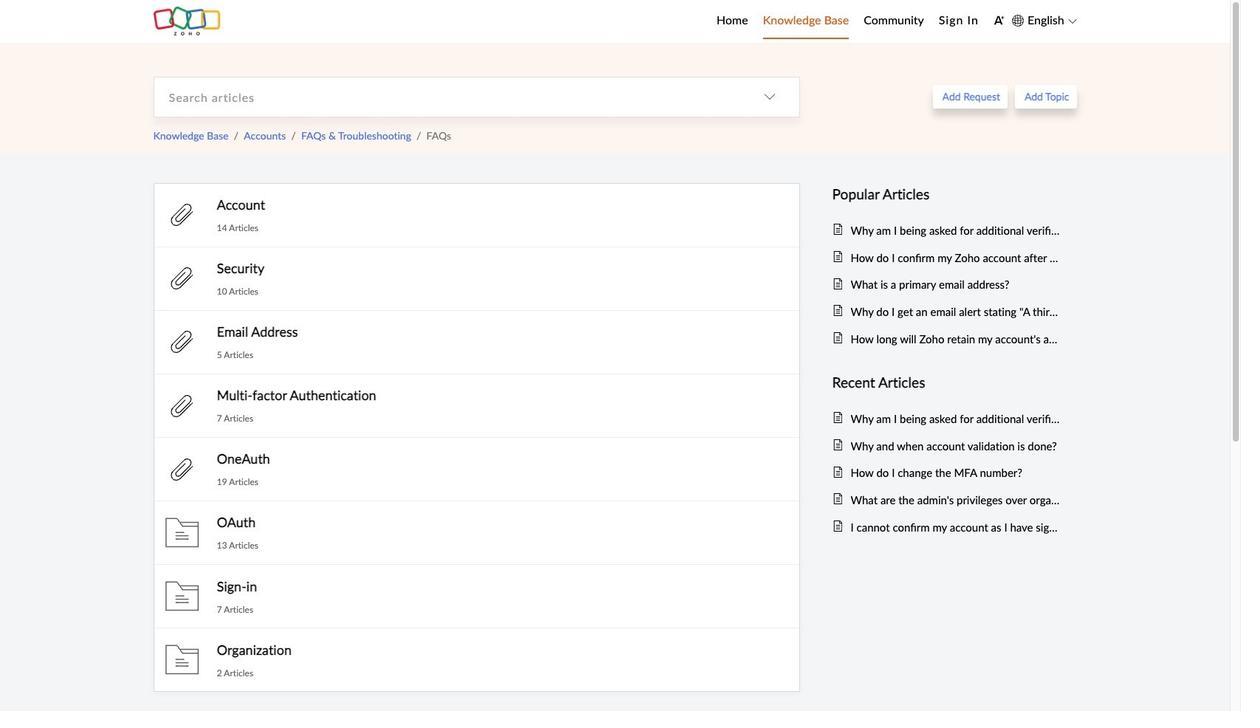 Task type: describe. For each thing, give the bounding box(es) containing it.
choose languages element
[[1013, 11, 1077, 30]]

Search articles field
[[154, 77, 740, 117]]

1 heading from the top
[[833, 183, 1063, 206]]

user preference image
[[994, 15, 1005, 26]]

user preference element
[[994, 10, 1005, 33]]



Task type: vqa. For each thing, say whether or not it's contained in the screenshot.
2nd Heading from the top of the page
yes



Task type: locate. For each thing, give the bounding box(es) containing it.
1 vertical spatial heading
[[833, 372, 1063, 394]]

choose category image
[[764, 91, 776, 103]]

choose category element
[[740, 77, 799, 117]]

heading
[[833, 183, 1063, 206], [833, 372, 1063, 394]]

0 vertical spatial heading
[[833, 183, 1063, 206]]

2 heading from the top
[[833, 372, 1063, 394]]



